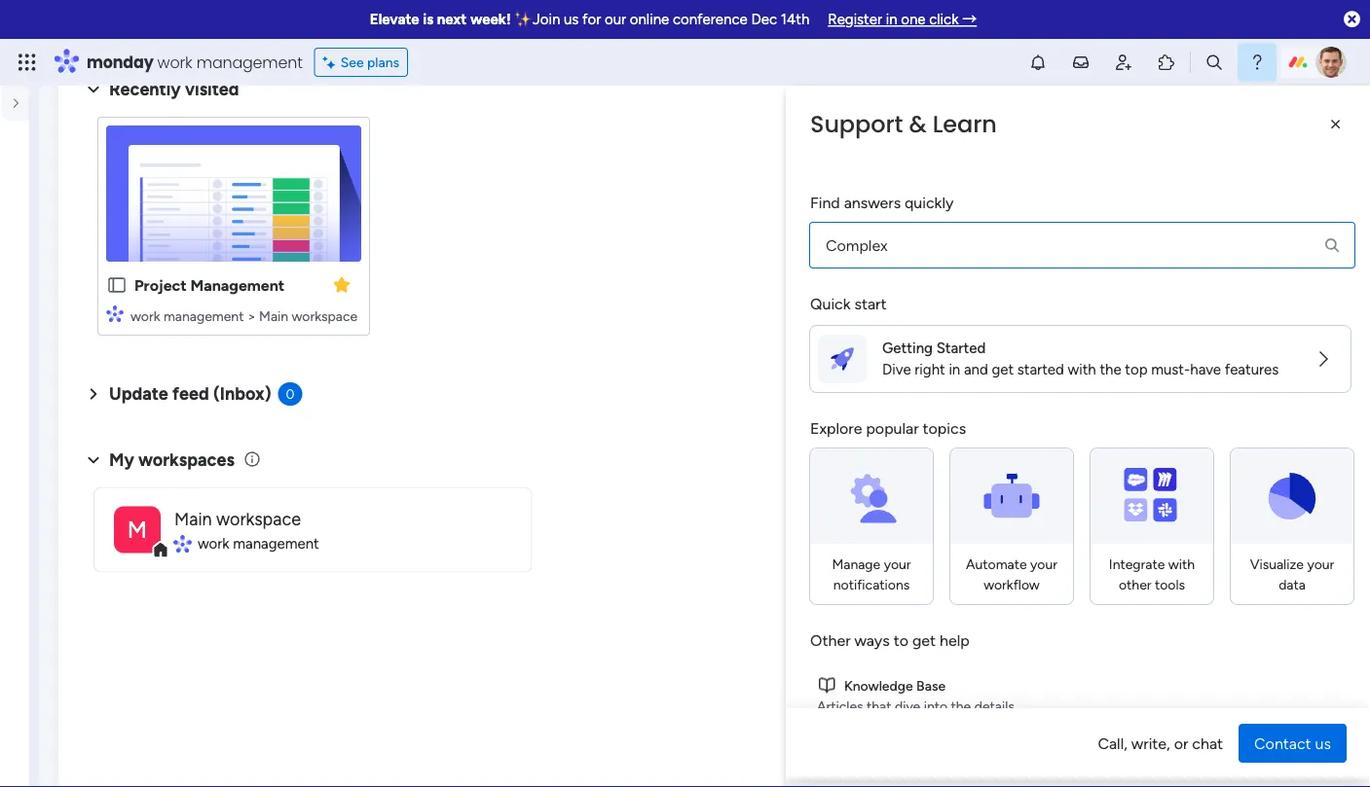 Task type: vqa. For each thing, say whether or not it's contained in the screenshot.
check circle image
no



Task type: locate. For each thing, give the bounding box(es) containing it.
contact
[[1254, 735, 1311, 753]]

next
[[437, 11, 467, 28]]

started up how
[[1177, 677, 1222, 694]]

getting inside getting started dive right in and get started with the top must-have features
[[882, 339, 933, 357]]

boost your workflow in minutes with ready-made templates
[[1060, 492, 1314, 534]]

1 vertical spatial work
[[130, 308, 160, 324]]

help center element
[[1049, 751, 1341, 788]]

1 vertical spatial us
[[1315, 735, 1331, 753]]

option
[[0, 272, 29, 276]]

inbox image
[[1071, 53, 1091, 72]]

1 horizontal spatial us
[[1315, 735, 1331, 753]]

getting up how
[[1126, 677, 1174, 694]]

0 vertical spatial learn
[[933, 108, 997, 141]]

1 vertical spatial workflow
[[984, 576, 1040, 593]]

my
[[109, 450, 134, 471]]

1 vertical spatial the
[[951, 698, 971, 715]]

other
[[1119, 576, 1152, 593]]

work down project
[[130, 308, 160, 324]]

workspace down remove from favorites image
[[292, 308, 358, 324]]

1 horizontal spatial in
[[949, 361, 960, 379]]

0 horizontal spatial learn
[[933, 108, 997, 141]]

2 vertical spatial in
[[1208, 492, 1220, 511]]

with right minutes
[[1284, 492, 1314, 511]]

with up tools
[[1168, 556, 1195, 573]]

your for automate
[[1030, 556, 1058, 573]]

started
[[1017, 361, 1064, 379], [1177, 677, 1222, 694]]

search everything image
[[1205, 53, 1224, 72]]

our
[[605, 11, 626, 28]]

work
[[157, 51, 192, 73], [130, 308, 160, 324], [198, 535, 229, 553]]

apps image
[[1157, 53, 1176, 72]]

1 vertical spatial explore
[[1132, 558, 1184, 577]]

get right and
[[992, 361, 1014, 379]]

list box
[[0, 269, 39, 569]]

online
[[630, 11, 669, 28]]

✨
[[514, 11, 529, 28]]

to
[[894, 632, 909, 650]]

in left and
[[949, 361, 960, 379]]

topics
[[923, 419, 966, 438]]

workflow up 'made'
[[1140, 492, 1204, 511]]

getting up dive
[[882, 339, 933, 357]]

learn inside 'getting started learn how monday.com works'
[[1126, 700, 1159, 716]]

close recently visited image
[[82, 78, 105, 101]]

elevate is next week! ✨ join us for our online conference dec 14th
[[370, 11, 809, 28]]

main right >
[[259, 308, 288, 324]]

started inside getting started dive right in and get started with the top must-have features
[[1017, 361, 1064, 379]]

0 vertical spatial explore
[[810, 419, 862, 438]]

work down main workspace
[[198, 535, 229, 553]]

explore for explore templates
[[1132, 558, 1184, 577]]

close my workspaces image
[[82, 449, 105, 472]]

your for manage
[[884, 556, 911, 573]]

templates
[[1149, 515, 1218, 534], [1188, 558, 1258, 577]]

workspace up the work management
[[216, 509, 301, 530]]

management for work management
[[233, 535, 319, 553]]

main workspace
[[174, 509, 301, 530]]

install
[[1097, 224, 1136, 242]]

header element
[[786, 86, 1370, 292]]

link container element
[[817, 676, 1344, 696]]

2 horizontal spatial in
[[1208, 492, 1220, 511]]

in
[[886, 11, 897, 28], [949, 361, 960, 379], [1208, 492, 1220, 511]]

complete your profile
[[1078, 68, 1251, 89]]

1 horizontal spatial workflow
[[1140, 492, 1204, 511]]

0 vertical spatial templates
[[1149, 515, 1218, 534]]

the inside getting started dive right in and get started with the top must-have features
[[1100, 361, 1121, 379]]

2 vertical spatial management
[[233, 535, 319, 553]]

1 horizontal spatial the
[[1100, 361, 1121, 379]]

0 vertical spatial started
[[1017, 361, 1064, 379]]

chat
[[1192, 735, 1223, 753]]

minutes
[[1224, 492, 1280, 511]]

learn left how
[[1126, 700, 1159, 716]]

your inside boost your workflow in minutes with ready-made templates
[[1105, 492, 1136, 511]]

1 horizontal spatial started
[[1177, 677, 1222, 694]]

0 horizontal spatial help
[[1126, 771, 1155, 787]]

management down main workspace
[[233, 535, 319, 553]]

your right the "automate"
[[1030, 556, 1058, 573]]

0 vertical spatial workflow
[[1140, 492, 1204, 511]]

select product image
[[18, 53, 37, 72]]

manage
[[832, 556, 881, 573]]

workspace options image
[[14, 193, 33, 213]]

your for visualize
[[1307, 556, 1334, 573]]

management up the visited
[[196, 51, 303, 73]]

main right m
[[174, 509, 212, 530]]

0 vertical spatial getting
[[882, 339, 933, 357]]

templates up explore templates
[[1149, 515, 1218, 534]]

quickly
[[905, 193, 954, 212]]

1 vertical spatial getting
[[1126, 677, 1174, 694]]

get right to
[[912, 632, 936, 650]]

management down project management
[[163, 308, 244, 324]]

join
[[533, 11, 560, 28]]

or
[[1174, 735, 1188, 753]]

monday work management
[[87, 51, 303, 73]]

1 vertical spatial started
[[1177, 677, 1222, 694]]

2 horizontal spatial with
[[1284, 492, 1314, 511]]

start
[[854, 295, 887, 313]]

us
[[564, 11, 579, 28], [1315, 735, 1331, 753]]

1 horizontal spatial learn
[[1126, 700, 1159, 716]]

the right into
[[951, 698, 971, 715]]

1 vertical spatial templates
[[1188, 558, 1258, 577]]

templates right tools
[[1188, 558, 1258, 577]]

1 vertical spatial learn
[[1126, 700, 1159, 716]]

0 horizontal spatial started
[[1017, 361, 1064, 379]]

your right the visualize
[[1307, 556, 1334, 573]]

learn for support & learn
[[933, 108, 997, 141]]

0 horizontal spatial get
[[912, 632, 936, 650]]

started right and
[[1017, 361, 1064, 379]]

learn
[[933, 108, 997, 141], [1126, 700, 1159, 716]]

1 horizontal spatial explore
[[1132, 558, 1184, 577]]

&
[[909, 108, 927, 141]]

in inside boost your workflow in minutes with ready-made templates
[[1208, 492, 1220, 511]]

open update feed (inbox) image
[[82, 383, 105, 406]]

1 horizontal spatial main
[[259, 308, 288, 324]]

us left for
[[564, 11, 579, 28]]

0 horizontal spatial with
[[1068, 361, 1096, 379]]

us right contact on the bottom right of page
[[1315, 735, 1331, 753]]

learn inside the header element
[[933, 108, 997, 141]]

in inside getting started dive right in and get started with the top must-have features
[[949, 361, 960, 379]]

workflow inside automate your workflow
[[984, 576, 1040, 593]]

remove from favorites image
[[332, 275, 352, 295]]

with left top
[[1068, 361, 1096, 379]]

your up 'made'
[[1105, 492, 1136, 511]]

conference
[[673, 11, 748, 28]]

get inside getting started dive right in and get started with the top must-have features
[[992, 361, 1014, 379]]

2 vertical spatial with
[[1168, 556, 1195, 573]]

quick start
[[810, 295, 887, 313]]

help
[[1221, 738, 1256, 758], [1126, 771, 1155, 787]]

help down the monday.com on the right bottom of page
[[1221, 738, 1256, 758]]

workspace image
[[114, 507, 161, 554]]

integrate with other tools link
[[1090, 448, 1214, 606]]

help down write, on the right of page
[[1126, 771, 1155, 787]]

0 horizontal spatial workflow
[[984, 576, 1040, 593]]

app
[[1215, 224, 1242, 242]]

work up "recently visited"
[[157, 51, 192, 73]]

1 vertical spatial management
[[163, 308, 244, 324]]

explore popular topics
[[810, 419, 966, 438]]

1 horizontal spatial get
[[992, 361, 1014, 379]]

terry turtle image
[[1316, 47, 1347, 78]]

automate your workflow link
[[949, 448, 1074, 606]]

explore templates button
[[1060, 548, 1329, 587]]

knowledge base
[[844, 678, 946, 694]]

1 horizontal spatial with
[[1168, 556, 1195, 573]]

workflow for boost
[[1140, 492, 1204, 511]]

0 vertical spatial with
[[1068, 361, 1096, 379]]

workflow down the "automate"
[[984, 576, 1040, 593]]

public board image
[[106, 275, 128, 296]]

1 vertical spatial in
[[949, 361, 960, 379]]

help for help
[[1221, 738, 1256, 758]]

into
[[924, 698, 948, 715]]

explore inside button
[[1132, 558, 1184, 577]]

1 vertical spatial help
[[1126, 771, 1155, 787]]

your inside automate your workflow
[[1030, 556, 1058, 573]]

made
[[1106, 515, 1145, 534]]

my workspaces
[[109, 450, 234, 471]]

1 vertical spatial main
[[174, 509, 212, 530]]

find
[[810, 193, 840, 212]]

with
[[1068, 361, 1096, 379], [1284, 492, 1314, 511], [1168, 556, 1195, 573]]

getting inside 'getting started learn how monday.com works'
[[1126, 677, 1174, 694]]

the
[[1100, 361, 1121, 379], [951, 698, 971, 715]]

management
[[190, 276, 285, 295]]

in left one
[[886, 11, 897, 28]]

your inside visualize your data
[[1307, 556, 1334, 573]]

0 vertical spatial help
[[1221, 738, 1256, 758]]

0 horizontal spatial getting
[[882, 339, 933, 357]]

with inside boost your workflow in minutes with ready-made templates
[[1284, 492, 1314, 511]]

write,
[[1131, 735, 1170, 753]]

learn for getting started learn how monday.com works
[[1126, 700, 1159, 716]]

0 horizontal spatial us
[[564, 11, 579, 28]]

templates image image
[[1066, 340, 1323, 474]]

explore for explore popular topics
[[810, 419, 862, 438]]

1 horizontal spatial help
[[1221, 738, 1256, 758]]

update
[[109, 384, 168, 405]]

quick
[[810, 295, 851, 313]]

your up notifications
[[884, 556, 911, 573]]

visualize your data link
[[1230, 448, 1355, 606]]

the left top
[[1100, 361, 1121, 379]]

in left minutes
[[1208, 492, 1220, 511]]

management for work management > main workspace
[[163, 308, 244, 324]]

1 horizontal spatial getting
[[1126, 677, 1174, 694]]

1 vertical spatial with
[[1284, 492, 1314, 511]]

your inside manage your notifications
[[884, 556, 911, 573]]

automate your workflow
[[966, 556, 1058, 593]]

0 vertical spatial in
[[886, 11, 897, 28]]

1 vertical spatial get
[[912, 632, 936, 650]]

getting
[[882, 339, 933, 357], [1126, 677, 1174, 694]]

register in one click → link
[[828, 11, 977, 28]]

2 vertical spatial work
[[198, 535, 229, 553]]

m
[[127, 516, 147, 544]]

workflow
[[1140, 492, 1204, 511], [984, 576, 1040, 593]]

learn right &
[[933, 108, 997, 141]]

base
[[916, 678, 946, 694]]

details
[[974, 698, 1015, 715]]

0 horizontal spatial explore
[[810, 419, 862, 438]]

other
[[810, 632, 851, 650]]

your for boost
[[1105, 492, 1136, 511]]

0 vertical spatial the
[[1100, 361, 1121, 379]]

recently
[[109, 79, 181, 100]]

help inside button
[[1221, 738, 1256, 758]]

help for help center
[[1126, 771, 1155, 787]]

workflow inside boost your workflow in minutes with ready-made templates
[[1140, 492, 1204, 511]]

>
[[247, 308, 256, 324]]

0 vertical spatial get
[[992, 361, 1014, 379]]



Task type: describe. For each thing, give the bounding box(es) containing it.
contact us button
[[1239, 724, 1347, 763]]

monday.com
[[1192, 700, 1271, 716]]

feed
[[172, 384, 209, 405]]

support & learn
[[810, 108, 997, 141]]

1 vertical spatial workspace
[[216, 509, 301, 530]]

elevate
[[370, 11, 419, 28]]

features
[[1225, 361, 1279, 379]]

must-
[[1151, 361, 1190, 379]]

us inside button
[[1315, 735, 1331, 753]]

notifications image
[[1028, 53, 1048, 72]]

0 vertical spatial work
[[157, 51, 192, 73]]

your
[[1160, 68, 1196, 89]]

work for work management > main workspace
[[130, 308, 160, 324]]

articles
[[817, 698, 863, 715]]

visualize
[[1250, 556, 1304, 573]]

dive
[[895, 698, 920, 715]]

templates inside boost your workflow in minutes with ready-made templates
[[1149, 515, 1218, 534]]

with inside integrate with other tools
[[1168, 556, 1195, 573]]

integrate with other tools
[[1109, 556, 1195, 593]]

profile
[[1200, 68, 1251, 89]]

popular
[[866, 419, 919, 438]]

work for work management
[[198, 535, 229, 553]]

0 vertical spatial management
[[196, 51, 303, 73]]

getting started logo image
[[831, 348, 854, 371]]

top
[[1125, 361, 1148, 379]]

right
[[915, 361, 945, 379]]

dec
[[751, 11, 777, 28]]

other ways to get help
[[810, 632, 970, 650]]

lottie animation image
[[0, 680, 29, 788]]

articles that dive into the details
[[817, 698, 1015, 715]]

manage your notifications link
[[809, 448, 934, 606]]

tools
[[1155, 576, 1185, 593]]

week!
[[470, 11, 511, 28]]

install our mobile app link
[[1097, 222, 1341, 244]]

getting for learn
[[1126, 677, 1174, 694]]

center
[[1158, 771, 1199, 787]]

register
[[828, 11, 882, 28]]

getting started learn how monday.com works
[[1126, 677, 1310, 716]]

workflow for automate
[[984, 576, 1040, 593]]

templates inside button
[[1188, 558, 1258, 577]]

find answers quickly
[[810, 193, 954, 212]]

work management
[[198, 535, 319, 553]]

project management
[[134, 276, 285, 295]]

integrate
[[1109, 556, 1165, 573]]

that
[[867, 698, 892, 715]]

0 horizontal spatial the
[[951, 698, 971, 715]]

0 vertical spatial workspace
[[292, 308, 358, 324]]

dive
[[882, 361, 911, 379]]

mobile
[[1167, 224, 1211, 242]]

search container element
[[809, 191, 1356, 269]]

answers
[[844, 193, 901, 212]]

getting for dive
[[882, 339, 933, 357]]

visualize your data
[[1250, 556, 1334, 593]]

0 vertical spatial main
[[259, 308, 288, 324]]

plans
[[367, 54, 399, 71]]

help image
[[1247, 53, 1267, 72]]

ways
[[854, 632, 890, 650]]

workspaces
[[138, 450, 234, 471]]

(inbox)
[[213, 384, 271, 405]]

update feed (inbox)
[[109, 384, 271, 405]]

→
[[962, 11, 977, 28]]

0 horizontal spatial main
[[174, 509, 212, 530]]

and
[[964, 361, 988, 379]]

invite members image
[[1114, 53, 1134, 72]]

our
[[1139, 224, 1164, 242]]

started inside 'getting started learn how monday.com works'
[[1177, 677, 1222, 694]]

visited
[[185, 79, 239, 100]]

project
[[134, 276, 187, 295]]

is
[[423, 11, 433, 28]]

boost
[[1060, 492, 1101, 511]]

How can we help? search field
[[809, 222, 1356, 269]]

automate
[[966, 556, 1027, 573]]

help center
[[1126, 771, 1199, 787]]

one
[[901, 11, 926, 28]]

0 horizontal spatial in
[[886, 11, 897, 28]]

ready-
[[1060, 515, 1106, 534]]

knowledge
[[844, 678, 913, 694]]

works
[[1274, 700, 1310, 716]]

data
[[1279, 576, 1306, 593]]

getting started dive right in and get started with the top must-have features
[[882, 339, 1279, 379]]

call,
[[1098, 735, 1127, 753]]

0
[[286, 386, 295, 403]]

see plans button
[[314, 48, 408, 77]]

work management > main workspace
[[130, 308, 358, 324]]

getting started element
[[1049, 658, 1341, 736]]

support
[[810, 108, 903, 141]]

see
[[341, 54, 364, 71]]

lottie animation element
[[0, 680, 29, 788]]

how
[[1163, 700, 1189, 716]]

for
[[582, 11, 601, 28]]

register in one click →
[[828, 11, 977, 28]]

recently visited
[[109, 79, 239, 100]]

see plans
[[341, 54, 399, 71]]

explore templates
[[1132, 558, 1258, 577]]

call, write, or chat
[[1098, 735, 1223, 753]]

contact us
[[1254, 735, 1331, 753]]

help
[[940, 632, 970, 650]]

manage your notifications
[[832, 556, 911, 593]]

0 vertical spatial us
[[564, 11, 579, 28]]

click
[[929, 11, 959, 28]]

have
[[1190, 361, 1221, 379]]

with inside getting started dive right in and get started with the top must-have features
[[1068, 361, 1096, 379]]



